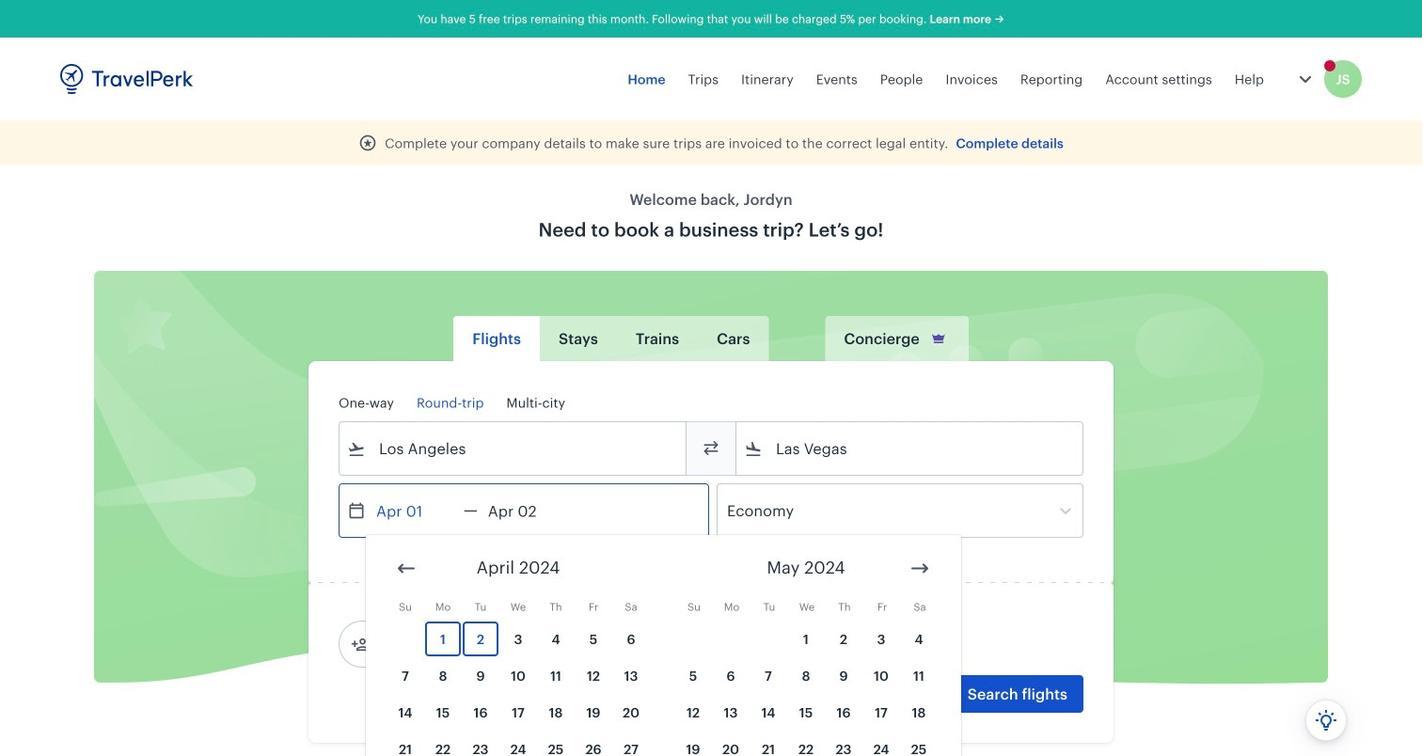 Task type: locate. For each thing, give the bounding box(es) containing it.
Add first traveler search field
[[370, 630, 566, 660]]

Return text field
[[478, 485, 576, 537]]

From search field
[[366, 434, 662, 464]]

move forward to switch to the next month. image
[[909, 558, 932, 580]]

calendar application
[[366, 535, 1423, 757]]

move backward to switch to the previous month. image
[[395, 558, 418, 580]]

Depart text field
[[366, 485, 464, 537]]



Task type: describe. For each thing, give the bounding box(es) containing it.
To search field
[[763, 434, 1059, 464]]



Task type: vqa. For each thing, say whether or not it's contained in the screenshot.
first United Airlines icon from the bottom of the page
no



